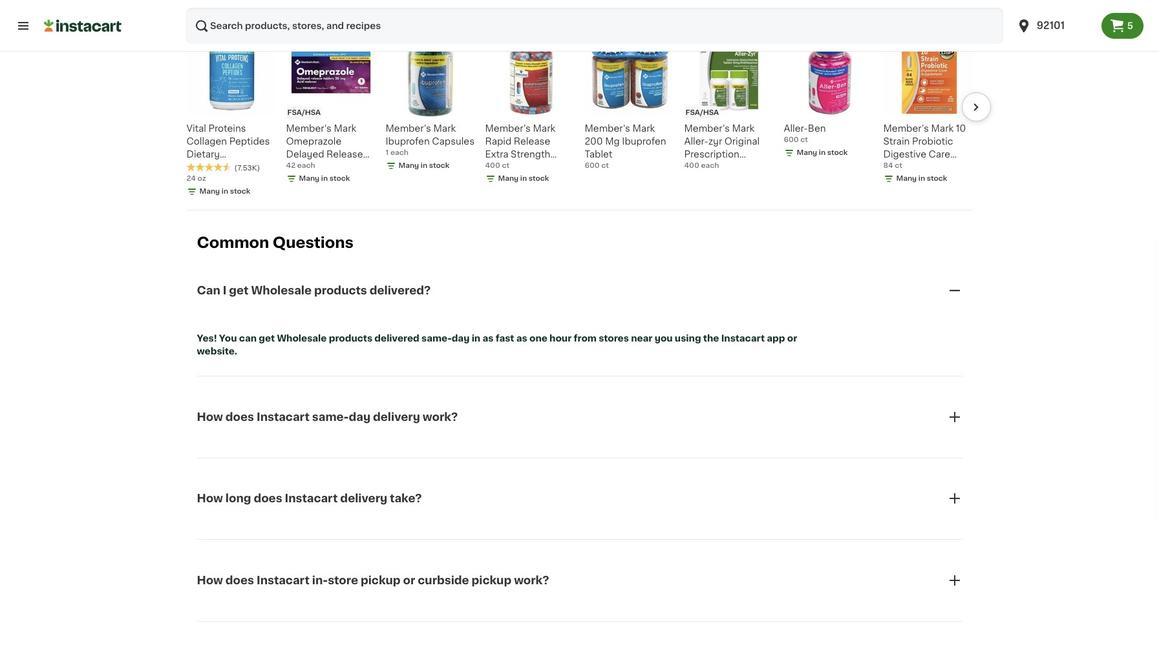 Task type: describe. For each thing, give the bounding box(es) containing it.
same- inside yes! you can get wholesale products delivered same-day in as fast as one hour from stores near you using the instacart app or website.
[[421, 334, 452, 343]]

(7.53k)
[[234, 165, 260, 172]]

member's mark aller-zyr original prescription strenght cetrizine hydrochloride 10 mg antihistamine allergy tablets
[[684, 124, 767, 211]]

many for member's mark rapid release extra strength acetaminophen pain reliever
[[498, 175, 519, 182]]

member's for capsules
[[386, 124, 431, 133]]

or inside dropdown button
[[403, 576, 415, 586]]

strenght
[[684, 163, 724, 172]]

stock for member's mark rapid release extra strength acetaminophen pain reliever
[[529, 175, 549, 182]]

prescription
[[684, 150, 739, 159]]

acid
[[352, 163, 373, 172]]

many in stock down unflavored
[[199, 188, 250, 195]]

mark for release
[[533, 124, 555, 133]]

instacart logo image
[[44, 18, 122, 34]]

42 each
[[286, 162, 315, 169]]

member's for zyr
[[684, 124, 730, 133]]

common questions
[[197, 236, 354, 250]]

peptides
[[229, 137, 270, 146]]

oz
[[198, 175, 206, 182]]

one
[[529, 334, 547, 343]]

delivered
[[375, 334, 419, 343]]

mark for delayed
[[334, 124, 356, 133]]

24 oz
[[187, 175, 206, 182]]

84
[[883, 162, 893, 169]]

can
[[197, 285, 220, 296]]

i
[[223, 285, 227, 296]]

dietary
[[187, 150, 220, 159]]

ct right 84
[[895, 162, 902, 169]]

1 as from the left
[[483, 334, 494, 343]]

400 each
[[684, 162, 719, 169]]

hydrochloride
[[684, 176, 749, 185]]

how does instacart in-store pickup or curbside pickup work?
[[197, 576, 549, 586]]

fsa/hsa for member's mark omeprazole delayed release tablets 20 mg acid reducer tablets
[[287, 109, 321, 116]]

how for how does instacart in-store pickup or curbside pickup work?
[[197, 576, 223, 586]]

products inside yes! you can get wholesale products delivered same-day in as fast as one hour from stores near you using the instacart app or website.
[[329, 334, 372, 343]]

many in stock for member's mark rapid release extra strength acetaminophen pain reliever
[[498, 175, 549, 182]]

mark for capsules
[[433, 124, 456, 133]]

20
[[321, 163, 333, 172]]

in inside yes! you can get wholesale products delivered same-day in as fast as one hour from stores near you using the instacart app or website.
[[472, 334, 480, 343]]

hour
[[550, 334, 572, 343]]

tablet
[[585, 150, 612, 159]]

member's for mg
[[585, 124, 630, 133]]

10 inside member's mark aller-zyr original prescription strenght cetrizine hydrochloride 10 mg antihistamine allergy tablets
[[752, 176, 762, 185]]

how for how does instacart same-day delivery work?
[[197, 412, 223, 423]]

reliever
[[507, 176, 544, 185]]

each for acid
[[297, 162, 315, 169]]

stock for member's mark ibuprofen capsules
[[429, 162, 450, 169]]

delivery inside how does instacart same-day delivery work? dropdown button
[[373, 412, 420, 423]]

digestive
[[883, 150, 926, 159]]

ibuprofen inside member's mark ibuprofen capsules 1 each
[[386, 137, 430, 146]]

many for member's mark omeprazole delayed release tablets 20 mg acid reducer tablets
[[299, 175, 319, 182]]

item carousel region
[[168, 22, 991, 211]]

get inside yes! you can get wholesale products delivered same-day in as fast as one hour from stores near you using the instacart app or website.
[[259, 334, 275, 343]]

long
[[226, 494, 251, 505]]

strain
[[883, 137, 910, 146]]

member's mark 10 strain probiotic digestive care supplement capsules
[[883, 124, 966, 185]]

2 as from the left
[[516, 334, 527, 343]]

stock for aller-ben
[[827, 149, 848, 156]]

Search field
[[186, 8, 1003, 44]]

24
[[187, 175, 196, 182]]

store
[[328, 576, 358, 586]]

mark for strain
[[931, 124, 954, 133]]

400 for strenght
[[684, 162, 699, 169]]

ct down extra
[[502, 162, 509, 169]]

capsules inside member's mark ibuprofen capsules 1 each
[[432, 137, 475, 146]]

ibuprofen inside member's mark 200 mg ibuprofen tablet 600 ct
[[622, 137, 666, 146]]

mark for mg
[[633, 124, 655, 133]]

1 horizontal spatial work?
[[514, 576, 549, 586]]

mg inside member's mark omeprazole delayed release tablets 20 mg acid reducer tablets
[[335, 163, 350, 172]]

many in stock for member's mark ibuprofen capsules
[[399, 162, 450, 169]]

care
[[929, 150, 950, 159]]

can
[[239, 334, 257, 343]]

many for member's mark ibuprofen capsules
[[399, 162, 419, 169]]

same- inside dropdown button
[[312, 412, 349, 423]]

does for how does instacart same-day delivery work?
[[226, 412, 254, 423]]

pain
[[485, 176, 505, 185]]

92101 button
[[1008, 8, 1101, 44]]

get inside can i get wholesale products delivered? dropdown button
[[229, 285, 249, 296]]

common
[[197, 236, 269, 250]]

cetrizine
[[726, 163, 767, 172]]

from
[[574, 334, 597, 343]]

42
[[286, 162, 295, 169]]

in for member's mark ibuprofen capsules
[[421, 162, 427, 169]]

can i get wholesale products delivered? button
[[197, 267, 962, 314]]

how long does instacart delivery take? button
[[197, 476, 962, 523]]

the
[[703, 334, 719, 343]]



Task type: vqa. For each thing, say whether or not it's contained in the screenshot.
How does Instacart in-store pickup or curbside pickup work? dropdown button
yes



Task type: locate. For each thing, give the bounding box(es) containing it.
can i get wholesale products delivered?
[[197, 285, 431, 296]]

0 vertical spatial capsules
[[432, 137, 475, 146]]

ct
[[800, 136, 808, 143], [502, 162, 509, 169], [601, 162, 609, 169], [895, 162, 902, 169]]

1 how from the top
[[197, 412, 223, 423]]

0 vertical spatial release
[[514, 137, 550, 146]]

how for how long does instacart delivery take?
[[197, 494, 223, 505]]

2 vertical spatial how
[[197, 576, 223, 586]]

wholesale down can i get wholesale products delivered?
[[277, 334, 327, 343]]

member's up omeprazole on the left top of page
[[286, 124, 332, 133]]

84 ct
[[883, 162, 902, 169]]

600 down tablet
[[585, 162, 600, 169]]

or left curbside
[[403, 576, 415, 586]]

1 mark from the left
[[334, 124, 356, 133]]

0 horizontal spatial pickup
[[361, 576, 401, 586]]

how inside dropdown button
[[197, 494, 223, 505]]

1 horizontal spatial release
[[514, 137, 550, 146]]

supplement,
[[187, 163, 244, 172]]

0 vertical spatial work?
[[423, 412, 458, 423]]

take?
[[390, 494, 422, 505]]

mg inside member's mark aller-zyr original prescription strenght cetrizine hydrochloride 10 mg antihistamine allergy tablets
[[684, 189, 699, 198]]

supplement
[[883, 163, 939, 172]]

1 horizontal spatial each
[[390, 149, 408, 156]]

capsules down supplement
[[883, 176, 926, 185]]

0 horizontal spatial tablets
[[286, 163, 319, 172]]

2 how from the top
[[197, 494, 223, 505]]

capsules
[[432, 137, 475, 146], [883, 176, 926, 185]]

aller-ben 600 ct
[[784, 124, 826, 143]]

mark inside member's mark rapid release extra strength acetaminophen pain reliever
[[533, 124, 555, 133]]

in-
[[312, 576, 328, 586]]

0 vertical spatial aller-
[[784, 124, 808, 133]]

you
[[655, 334, 673, 343]]

unflavored
[[187, 176, 236, 185]]

92101 button
[[1016, 8, 1094, 44]]

1 horizontal spatial mg
[[605, 137, 620, 146]]

or right app
[[787, 334, 797, 343]]

aller-
[[784, 124, 808, 133], [684, 137, 708, 146]]

2 fsa/hsa from the left
[[686, 109, 719, 116]]

0 vertical spatial or
[[787, 334, 797, 343]]

3 member's from the left
[[485, 124, 531, 133]]

1 vertical spatial mg
[[335, 163, 350, 172]]

600 inside member's mark 200 mg ibuprofen tablet 600 ct
[[585, 162, 600, 169]]

0 horizontal spatial 600
[[585, 162, 600, 169]]

member's inside 'member's mark 10 strain probiotic digestive care supplement capsules'
[[883, 124, 929, 133]]

2 vertical spatial tablets
[[718, 202, 751, 211]]

in
[[819, 149, 826, 156], [421, 162, 427, 169], [321, 175, 328, 182], [520, 175, 527, 182], [919, 175, 925, 182], [222, 188, 228, 195], [472, 334, 480, 343]]

0 vertical spatial does
[[226, 412, 254, 423]]

pickup right curbside
[[472, 576, 511, 586]]

each right 1
[[390, 149, 408, 156]]

4 member's from the left
[[585, 124, 630, 133]]

many in stock down 20
[[299, 175, 350, 182]]

member's up rapid
[[485, 124, 531, 133]]

delivered?
[[370, 285, 431, 296]]

2 horizontal spatial tablets
[[718, 202, 751, 211]]

1 vertical spatial capsules
[[883, 176, 926, 185]]

1 vertical spatial work?
[[514, 576, 549, 586]]

you
[[219, 334, 237, 343]]

0 vertical spatial same-
[[421, 334, 452, 343]]

many down the 42 each
[[299, 175, 319, 182]]

in for member's mark rapid release extra strength acetaminophen pain reliever
[[520, 175, 527, 182]]

stock for member's mark 10 strain probiotic digestive care supplement capsules
[[927, 175, 947, 182]]

as
[[483, 334, 494, 343], [516, 334, 527, 343]]

products
[[314, 285, 367, 296], [329, 334, 372, 343]]

capsules inside 'member's mark 10 strain probiotic digestive care supplement capsules'
[[883, 176, 926, 185]]

0 vertical spatial wholesale
[[251, 285, 312, 296]]

1 vertical spatial wholesale
[[277, 334, 327, 343]]

mark
[[334, 124, 356, 133], [433, 124, 456, 133], [533, 124, 555, 133], [633, 124, 655, 133], [732, 124, 755, 133], [931, 124, 954, 133]]

0 horizontal spatial fsa/hsa
[[287, 109, 321, 116]]

2 pickup from the left
[[472, 576, 511, 586]]

fast
[[496, 334, 514, 343]]

mark inside member's mark aller-zyr original prescription strenght cetrizine hydrochloride 10 mg antihistamine allergy tablets
[[732, 124, 755, 133]]

1 horizontal spatial aller-
[[784, 124, 808, 133]]

stock
[[827, 149, 848, 156], [429, 162, 450, 169], [330, 175, 350, 182], [529, 175, 549, 182], [927, 175, 947, 182], [230, 188, 250, 195]]

tablets down the delayed on the top of the page
[[286, 163, 319, 172]]

mg right 20
[[335, 163, 350, 172]]

reducer
[[286, 176, 325, 185]]

instacart inside dropdown button
[[285, 494, 338, 505]]

tablets down 20
[[327, 176, 360, 185]]

1 vertical spatial aller-
[[684, 137, 708, 146]]

does inside dropdown button
[[254, 494, 282, 505]]

mg
[[605, 137, 620, 146], [335, 163, 350, 172], [684, 189, 699, 198]]

member's up 1
[[386, 124, 431, 133]]

mg right 200
[[605, 137, 620, 146]]

yes! you can get wholesale products delivered same-day in as fast as one hour from stores near you using the instacart app or website.
[[197, 334, 799, 356]]

many in stock for member's mark 10 strain probiotic digestive care supplement capsules
[[896, 175, 947, 182]]

get right 'can'
[[259, 334, 275, 343]]

ben
[[808, 124, 826, 133]]

1 400 from the left
[[485, 162, 500, 169]]

how
[[197, 412, 223, 423], [197, 494, 223, 505], [197, 576, 223, 586]]

products inside dropdown button
[[314, 285, 367, 296]]

each down the delayed on the top of the page
[[297, 162, 315, 169]]

member's inside member's mark rapid release extra strength acetaminophen pain reliever
[[485, 124, 531, 133]]

curbside
[[418, 576, 469, 586]]

ct inside the aller-ben 600 ct
[[800, 136, 808, 143]]

0 horizontal spatial work?
[[423, 412, 458, 423]]

ct down ben
[[800, 136, 808, 143]]

1 horizontal spatial ibuprofen
[[622, 137, 666, 146]]

tablets down antihistamine
[[718, 202, 751, 211]]

mark inside member's mark omeprazole delayed release tablets 20 mg acid reducer tablets
[[334, 124, 356, 133]]

many down the aller-ben 600 ct
[[797, 149, 817, 156]]

release up acid at the top left
[[327, 150, 363, 159]]

0 horizontal spatial get
[[229, 285, 249, 296]]

2 member's from the left
[[386, 124, 431, 133]]

does
[[226, 412, 254, 423], [254, 494, 282, 505], [226, 576, 254, 586]]

many in stock
[[797, 149, 848, 156], [399, 162, 450, 169], [299, 175, 350, 182], [498, 175, 549, 182], [896, 175, 947, 182], [199, 188, 250, 195]]

2 400 from the left
[[684, 162, 699, 169]]

allergy
[[684, 202, 716, 211]]

how does instacart same-day delivery work? button
[[197, 394, 962, 441]]

mark inside 'member's mark 10 strain probiotic digestive care supplement capsules'
[[931, 124, 954, 133]]

6 mark from the left
[[931, 124, 954, 133]]

strength
[[511, 150, 550, 159]]

member's mark ibuprofen capsules 1 each
[[386, 124, 475, 156]]

stores
[[599, 334, 629, 343]]

mg up allergy at the top right of page
[[684, 189, 699, 198]]

1 horizontal spatial capsules
[[883, 176, 926, 185]]

in left fast
[[472, 334, 480, 343]]

day inside yes! you can get wholesale products delivered same-day in as fast as one hour from stores near you using the instacart app or website.
[[452, 334, 470, 343]]

0 horizontal spatial mg
[[335, 163, 350, 172]]

1 horizontal spatial pickup
[[472, 576, 511, 586]]

how does instacart same-day delivery work?
[[197, 412, 458, 423]]

member's inside member's mark ibuprofen capsules 1 each
[[386, 124, 431, 133]]

600 right the original
[[784, 136, 799, 143]]

1 vertical spatial 10
[[752, 176, 762, 185]]

None search field
[[186, 8, 1003, 44]]

1 horizontal spatial 400
[[684, 162, 699, 169]]

rapid
[[485, 137, 512, 146]]

1 vertical spatial products
[[329, 334, 372, 343]]

member's inside member's mark aller-zyr original prescription strenght cetrizine hydrochloride 10 mg antihistamine allergy tablets
[[684, 124, 730, 133]]

mark inside member's mark ibuprofen capsules 1 each
[[433, 124, 456, 133]]

pickup
[[361, 576, 401, 586], [472, 576, 511, 586]]

in down 20
[[321, 175, 328, 182]]

many in stock down ben
[[797, 149, 848, 156]]

3 how from the top
[[197, 576, 223, 586]]

0 vertical spatial mg
[[605, 137, 620, 146]]

200
[[585, 137, 603, 146]]

each down prescription
[[701, 162, 719, 169]]

400 for acetaminophen
[[485, 162, 500, 169]]

many in stock for aller-ben
[[797, 149, 848, 156]]

4 mark from the left
[[633, 124, 655, 133]]

2 vertical spatial mg
[[684, 189, 699, 198]]

antihistamine
[[701, 189, 764, 198]]

fsa/hsa up omeprazole on the left top of page
[[287, 109, 321, 116]]

1 horizontal spatial as
[[516, 334, 527, 343]]

many down unflavored
[[199, 188, 220, 195]]

fsa/hsa up zyr
[[686, 109, 719, 116]]

1 horizontal spatial fsa/hsa
[[686, 109, 719, 116]]

ibuprofen right 200
[[622, 137, 666, 146]]

5 member's from the left
[[684, 124, 730, 133]]

instacart
[[721, 334, 765, 343], [257, 412, 310, 423], [285, 494, 338, 505], [257, 576, 310, 586]]

day inside how does instacart same-day delivery work? dropdown button
[[349, 412, 370, 423]]

in for member's mark omeprazole delayed release tablets 20 mg acid reducer tablets
[[321, 175, 328, 182]]

wholesale
[[251, 285, 312, 296], [277, 334, 327, 343]]

1 vertical spatial delivery
[[340, 494, 387, 505]]

zyr
[[708, 137, 722, 146]]

2 mark from the left
[[433, 124, 456, 133]]

many in stock down acetaminophen
[[498, 175, 549, 182]]

0 horizontal spatial aller-
[[684, 137, 708, 146]]

collagen
[[187, 137, 227, 146]]

original
[[725, 137, 760, 146]]

1 vertical spatial or
[[403, 576, 415, 586]]

member's mark 200 mg ibuprofen tablet 600 ct
[[585, 124, 666, 169]]

1 horizontal spatial 600
[[784, 136, 799, 143]]

products left delivered
[[329, 334, 372, 343]]

member's
[[286, 124, 332, 133], [386, 124, 431, 133], [485, 124, 531, 133], [585, 124, 630, 133], [684, 124, 730, 133], [883, 124, 929, 133]]

capsules left rapid
[[432, 137, 475, 146]]

many down member's mark ibuprofen capsules 1 each
[[399, 162, 419, 169]]

600
[[784, 136, 799, 143], [585, 162, 600, 169]]

0 horizontal spatial 10
[[752, 176, 762, 185]]

1 vertical spatial does
[[254, 494, 282, 505]]

acetaminophen
[[485, 163, 557, 172]]

mark inside member's mark 200 mg ibuprofen tablet 600 ct
[[633, 124, 655, 133]]

10 inside 'member's mark 10 strain probiotic digestive care supplement capsules'
[[956, 124, 966, 133]]

0 vertical spatial day
[[452, 334, 470, 343]]

400
[[485, 162, 500, 169], [684, 162, 699, 169]]

3 mark from the left
[[533, 124, 555, 133]]

member's up strain at the top right of the page
[[883, 124, 929, 133]]

member's inside member's mark omeprazole delayed release tablets 20 mg acid reducer tablets
[[286, 124, 332, 133]]

2 horizontal spatial mg
[[684, 189, 699, 198]]

each inside member's mark ibuprofen capsules 1 each
[[390, 149, 408, 156]]

1 vertical spatial get
[[259, 334, 275, 343]]

delivery inside how long does instacart delivery take? dropdown button
[[340, 494, 387, 505]]

1 horizontal spatial tablets
[[327, 176, 360, 185]]

0 vertical spatial tablets
[[286, 163, 319, 172]]

1 vertical spatial same-
[[312, 412, 349, 423]]

0 vertical spatial how
[[197, 412, 223, 423]]

1 vertical spatial tablets
[[327, 176, 360, 185]]

5 button
[[1101, 13, 1144, 39]]

in down unflavored
[[222, 188, 228, 195]]

0 horizontal spatial capsules
[[432, 137, 475, 146]]

many down supplement
[[896, 175, 917, 182]]

0 horizontal spatial 400
[[485, 162, 500, 169]]

1 pickup from the left
[[361, 576, 401, 586]]

1 vertical spatial day
[[349, 412, 370, 423]]

release up strength
[[514, 137, 550, 146]]

0 horizontal spatial same-
[[312, 412, 349, 423]]

member's up 200
[[585, 124, 630, 133]]

member's mark rapid release extra strength acetaminophen pain reliever
[[485, 124, 557, 185]]

get right i in the top of the page
[[229, 285, 249, 296]]

each for hydrochloride
[[701, 162, 719, 169]]

wholesale down the common questions
[[251, 285, 312, 296]]

1 horizontal spatial get
[[259, 334, 275, 343]]

in for aller-ben
[[819, 149, 826, 156]]

0 vertical spatial get
[[229, 285, 249, 296]]

0 horizontal spatial each
[[297, 162, 315, 169]]

ct down tablet
[[601, 162, 609, 169]]

instacart inside yes! you can get wholesale products delivered same-day in as fast as one hour from stores near you using the instacart app or website.
[[721, 334, 765, 343]]

member's for release
[[485, 124, 531, 133]]

5
[[1127, 21, 1133, 30]]

tablets inside member's mark aller-zyr original prescription strenght cetrizine hydrochloride 10 mg antihistamine allergy tablets
[[718, 202, 751, 211]]

proteins
[[208, 124, 246, 133]]

near
[[631, 334, 653, 343]]

1 horizontal spatial same-
[[421, 334, 452, 343]]

or inside yes! you can get wholesale products delivered same-day in as fast as one hour from stores near you using the instacart app or website.
[[787, 334, 797, 343]]

work?
[[423, 412, 458, 423], [514, 576, 549, 586]]

member's for delayed
[[286, 124, 332, 133]]

release inside member's mark omeprazole delayed release tablets 20 mg acid reducer tablets
[[327, 150, 363, 159]]

1 fsa/hsa from the left
[[287, 109, 321, 116]]

1
[[386, 149, 389, 156]]

yes!
[[197, 334, 217, 343]]

in down ben
[[819, 149, 826, 156]]

0 vertical spatial 10
[[956, 124, 966, 133]]

0 vertical spatial delivery
[[373, 412, 420, 423]]

vital
[[187, 124, 206, 133]]

many in stock down supplement
[[896, 175, 947, 182]]

delivery
[[373, 412, 420, 423], [340, 494, 387, 505]]

member's for strain
[[883, 124, 929, 133]]

member's mark omeprazole delayed release tablets 20 mg acid reducer tablets
[[286, 124, 373, 185]]

1 horizontal spatial or
[[787, 334, 797, 343]]

member's inside member's mark 200 mg ibuprofen tablet 600 ct
[[585, 124, 630, 133]]

6 member's from the left
[[883, 124, 929, 133]]

aller- inside the aller-ben 600 ct
[[784, 124, 808, 133]]

extra
[[485, 150, 508, 159]]

0 horizontal spatial or
[[403, 576, 415, 586]]

in for member's mark 10 strain probiotic digestive care supplement capsules
[[919, 175, 925, 182]]

ct inside member's mark 200 mg ibuprofen tablet 600 ct
[[601, 162, 609, 169]]

1 horizontal spatial 10
[[956, 124, 966, 133]]

pickup right store
[[361, 576, 401, 586]]

stock for member's mark omeprazole delayed release tablets 20 mg acid reducer tablets
[[330, 175, 350, 182]]

400 down prescription
[[684, 162, 699, 169]]

in down acetaminophen
[[520, 175, 527, 182]]

omeprazole
[[286, 137, 342, 146]]

same-
[[421, 334, 452, 343], [312, 412, 349, 423]]

member's up zyr
[[684, 124, 730, 133]]

mark for zyr
[[732, 124, 755, 133]]

1 vertical spatial release
[[327, 150, 363, 159]]

as left fast
[[483, 334, 494, 343]]

many down 400 ct
[[498, 175, 519, 182]]

vital proteins collagen peptides dietary supplement, unflavored
[[187, 124, 270, 185]]

1 vertical spatial 600
[[585, 162, 600, 169]]

probiotic
[[912, 137, 953, 146]]

many in stock for member's mark omeprazole delayed release tablets 20 mg acid reducer tablets
[[299, 175, 350, 182]]

wholesale inside can i get wholesale products delivered? dropdown button
[[251, 285, 312, 296]]

0 vertical spatial products
[[314, 285, 367, 296]]

2 vertical spatial does
[[226, 576, 254, 586]]

92101
[[1037, 21, 1065, 30]]

0 horizontal spatial as
[[483, 334, 494, 343]]

1 ibuprofen from the left
[[386, 137, 430, 146]]

how does instacart in-store pickup or curbside pickup work? button
[[197, 558, 962, 604]]

mg inside member's mark 200 mg ibuprofen tablet 600 ct
[[605, 137, 620, 146]]

products down questions
[[314, 285, 367, 296]]

questions
[[273, 236, 354, 250]]

many for member's mark 10 strain probiotic digestive care supplement capsules
[[896, 175, 917, 182]]

0 horizontal spatial day
[[349, 412, 370, 423]]

2 ibuprofen from the left
[[622, 137, 666, 146]]

400 down extra
[[485, 162, 500, 169]]

release inside member's mark rapid release extra strength acetaminophen pain reliever
[[514, 137, 550, 146]]

using
[[675, 334, 701, 343]]

tablets
[[286, 163, 319, 172], [327, 176, 360, 185], [718, 202, 751, 211]]

how long does instacart delivery take?
[[197, 494, 422, 505]]

delayed
[[286, 150, 324, 159]]

many for aller-ben
[[797, 149, 817, 156]]

does for how does instacart in-store pickup or curbside pickup work?
[[226, 576, 254, 586]]

fsa/hsa for member's mark aller-zyr original prescription strenght cetrizine hydrochloride 10 mg antihistamine allergy tablets
[[686, 109, 719, 116]]

in down supplement
[[919, 175, 925, 182]]

aller- inside member's mark aller-zyr original prescription strenght cetrizine hydrochloride 10 mg antihistamine allergy tablets
[[684, 137, 708, 146]]

0 vertical spatial 600
[[784, 136, 799, 143]]

0 horizontal spatial ibuprofen
[[386, 137, 430, 146]]

release
[[514, 137, 550, 146], [327, 150, 363, 159]]

in down member's mark ibuprofen capsules 1 each
[[421, 162, 427, 169]]

1 horizontal spatial day
[[452, 334, 470, 343]]

app
[[767, 334, 785, 343]]

600 inside the aller-ben 600 ct
[[784, 136, 799, 143]]

5 mark from the left
[[732, 124, 755, 133]]

ibuprofen up 1
[[386, 137, 430, 146]]

wholesale inside yes! you can get wholesale products delivered same-day in as fast as one hour from stores near you using the instacart app or website.
[[277, 334, 327, 343]]

as left one
[[516, 334, 527, 343]]

1 member's from the left
[[286, 124, 332, 133]]

1 vertical spatial how
[[197, 494, 223, 505]]

2 horizontal spatial each
[[701, 162, 719, 169]]

0 horizontal spatial release
[[327, 150, 363, 159]]

400 ct
[[485, 162, 509, 169]]

many in stock down member's mark ibuprofen capsules 1 each
[[399, 162, 450, 169]]

website.
[[197, 347, 237, 356]]



